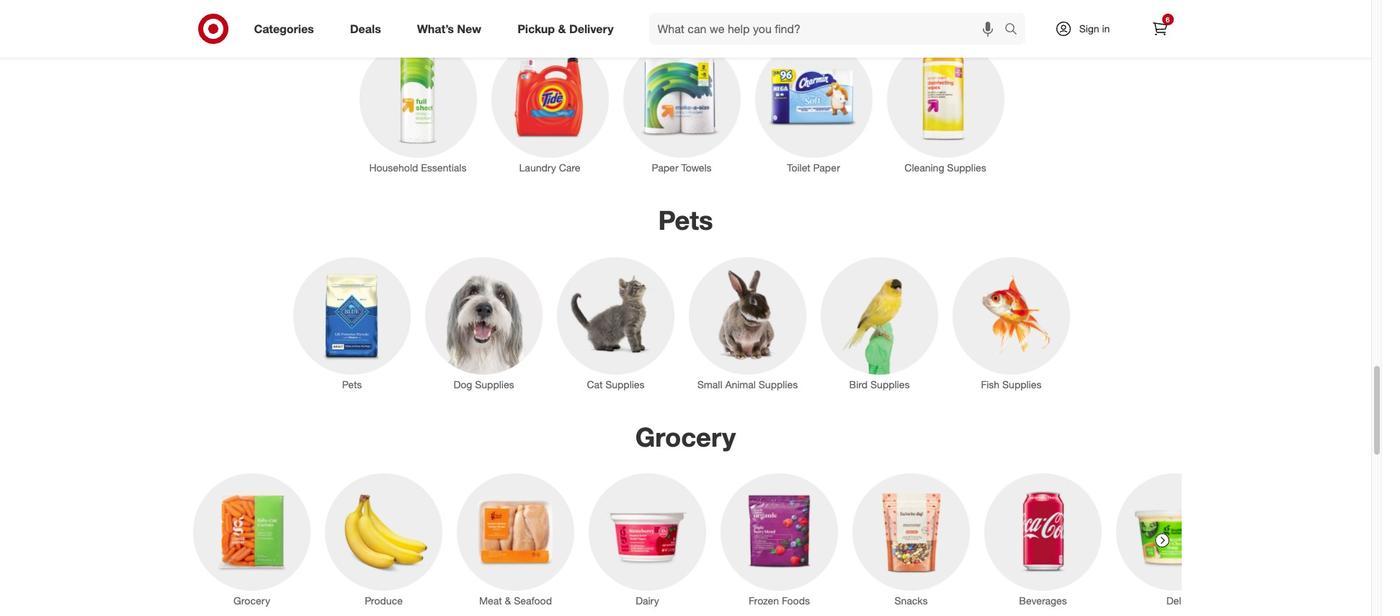 Task type: locate. For each thing, give the bounding box(es) containing it.
paper right toilet
[[813, 161, 840, 174]]

1 horizontal spatial pets
[[658, 204, 713, 237]]

bird
[[849, 378, 868, 390]]

supplies for cleaning supplies
[[947, 161, 986, 174]]

6 link
[[1144, 13, 1176, 45]]

1 horizontal spatial &
[[558, 21, 566, 36]]

2 paper from the left
[[813, 161, 840, 174]]

household essentials
[[369, 161, 466, 174]]

small
[[697, 378, 722, 390]]

search button
[[998, 13, 1033, 48]]

household essentials image
[[359, 40, 477, 158]]

supplies right cleaning
[[947, 161, 986, 174]]

paper left towels
[[652, 161, 678, 174]]

supplies right the "bird"
[[871, 378, 910, 390]]

supplies
[[947, 161, 986, 174], [475, 378, 514, 390], [605, 378, 645, 390], [759, 378, 798, 390], [871, 378, 910, 390], [1002, 378, 1042, 390]]

supplies right dog
[[475, 378, 514, 390]]

paper towels
[[652, 161, 712, 174]]

deals link
[[338, 13, 399, 45]]

0 vertical spatial grocery
[[636, 421, 736, 453]]

what's
[[417, 21, 454, 36]]

meat & seafood link
[[457, 474, 574, 609]]

in
[[1103, 22, 1111, 35]]

0 vertical spatial pets
[[658, 204, 713, 237]]

grocery down grocery image
[[233, 595, 270, 607]]

dairy image
[[589, 474, 706, 591]]

0 horizontal spatial paper
[[652, 161, 678, 174]]

pickup & delivery link
[[505, 13, 632, 45]]

supplies right cat
[[605, 378, 645, 390]]

pets down pets image in the left of the page
[[342, 378, 362, 390]]

new
[[457, 21, 482, 36]]

cleaning supplies link
[[887, 40, 1004, 175]]

bird supplies link
[[821, 257, 938, 392]]

meat & seafood image
[[457, 474, 574, 591]]

fish
[[981, 378, 1000, 390]]

essentials
[[421, 161, 466, 174]]

toilet paper link
[[755, 40, 872, 175]]

fish supplies
[[981, 378, 1042, 390]]

foods
[[782, 595, 810, 607]]

supplies right animal
[[759, 378, 798, 390]]

bird supplies image
[[821, 257, 938, 375]]

supplies right the fish
[[1002, 378, 1042, 390]]

meat
[[479, 595, 502, 607]]

seafood
[[514, 595, 552, 607]]

small animal supplies image
[[689, 257, 806, 375]]

laundry
[[519, 161, 556, 174]]

pets down paper towels
[[658, 204, 713, 237]]

animal
[[725, 378, 756, 390]]

What can we help you find? suggestions appear below search field
[[649, 13, 1008, 45]]

fish supplies link
[[953, 257, 1070, 392]]

pets link
[[293, 257, 411, 392]]

1 vertical spatial &
[[505, 595, 511, 607]]

small animal supplies link
[[689, 257, 806, 392]]

0 horizontal spatial &
[[505, 595, 511, 607]]

1 horizontal spatial paper
[[813, 161, 840, 174]]

1 horizontal spatial grocery
[[636, 421, 736, 453]]

beverages
[[1019, 595, 1067, 607]]

paper
[[652, 161, 678, 174], [813, 161, 840, 174]]

& for pickup
[[558, 21, 566, 36]]

& right pickup
[[558, 21, 566, 36]]

grocery down small
[[636, 421, 736, 453]]

grocery link
[[193, 474, 310, 609]]

supplies for dog supplies
[[475, 378, 514, 390]]

grocery
[[636, 421, 736, 453], [233, 595, 270, 607]]

beverages image
[[984, 474, 1102, 591]]

dairy link
[[589, 474, 706, 609]]

pets
[[658, 204, 713, 237], [342, 378, 362, 390]]

1 vertical spatial grocery
[[233, 595, 270, 607]]

& right meat
[[505, 595, 511, 607]]

cleaning supplies
[[905, 161, 986, 174]]

0 vertical spatial &
[[558, 21, 566, 36]]

towels
[[681, 161, 712, 174]]

what's new link
[[405, 13, 500, 45]]

frozen foods
[[749, 595, 810, 607]]

&
[[558, 21, 566, 36], [505, 595, 511, 607]]

1 vertical spatial pets
[[342, 378, 362, 390]]

produce link
[[325, 474, 442, 609]]



Task type: describe. For each thing, give the bounding box(es) containing it.
sign
[[1080, 22, 1100, 35]]

beverages link
[[984, 474, 1102, 609]]

laundry care link
[[491, 40, 608, 175]]

sign in
[[1080, 22, 1111, 35]]

pickup
[[518, 21, 555, 36]]

snacks link
[[853, 474, 970, 609]]

supplies for fish supplies
[[1002, 378, 1042, 390]]

dairy
[[636, 595, 659, 607]]

pickup & delivery
[[518, 21, 614, 36]]

0 horizontal spatial pets
[[342, 378, 362, 390]]

toilet paper
[[787, 161, 840, 174]]

cat supplies
[[587, 378, 645, 390]]

deli link
[[1116, 474, 1234, 609]]

fish supplies image
[[953, 257, 1070, 375]]

laundry care
[[519, 161, 580, 174]]

dog supplies image
[[425, 257, 543, 375]]

care
[[559, 161, 580, 174]]

1 paper from the left
[[652, 161, 678, 174]]

paper towels image
[[623, 40, 740, 158]]

search
[[998, 23, 1033, 37]]

household
[[369, 161, 418, 174]]

produce image
[[325, 474, 442, 591]]

categories link
[[242, 13, 332, 45]]

grocery image
[[193, 474, 310, 591]]

frozen foods image
[[721, 474, 838, 591]]

deli
[[1167, 595, 1184, 607]]

dog supplies link
[[425, 257, 543, 392]]

cat
[[587, 378, 603, 390]]

sign in link
[[1043, 13, 1133, 45]]

snacks
[[895, 595, 928, 607]]

delivery
[[569, 21, 614, 36]]

frozen foods link
[[721, 474, 838, 609]]

cat supplies image
[[557, 257, 674, 375]]

household essentials link
[[359, 40, 477, 175]]

6
[[1166, 15, 1170, 24]]

supplies for bird supplies
[[871, 378, 910, 390]]

toilet paper image
[[755, 40, 872, 158]]

categories
[[254, 21, 314, 36]]

small animal supplies
[[697, 378, 798, 390]]

paper towels link
[[623, 40, 740, 175]]

deli image
[[1116, 474, 1234, 591]]

0 horizontal spatial grocery
[[233, 595, 270, 607]]

bird supplies
[[849, 378, 910, 390]]

frozen
[[749, 595, 779, 607]]

what's new
[[417, 21, 482, 36]]

& for meat
[[505, 595, 511, 607]]

cleaning
[[905, 161, 944, 174]]

dog
[[453, 378, 472, 390]]

meat & seafood
[[479, 595, 552, 607]]

supplies for cat supplies
[[605, 378, 645, 390]]

pets image
[[293, 257, 411, 375]]

dog supplies
[[453, 378, 514, 390]]

deals
[[350, 21, 381, 36]]

cat supplies link
[[557, 257, 674, 392]]

toilet
[[787, 161, 811, 174]]

cleaning supplies image
[[887, 40, 1004, 158]]

laundry care image
[[491, 40, 608, 158]]

produce
[[365, 595, 403, 607]]

snacks image
[[853, 474, 970, 591]]



